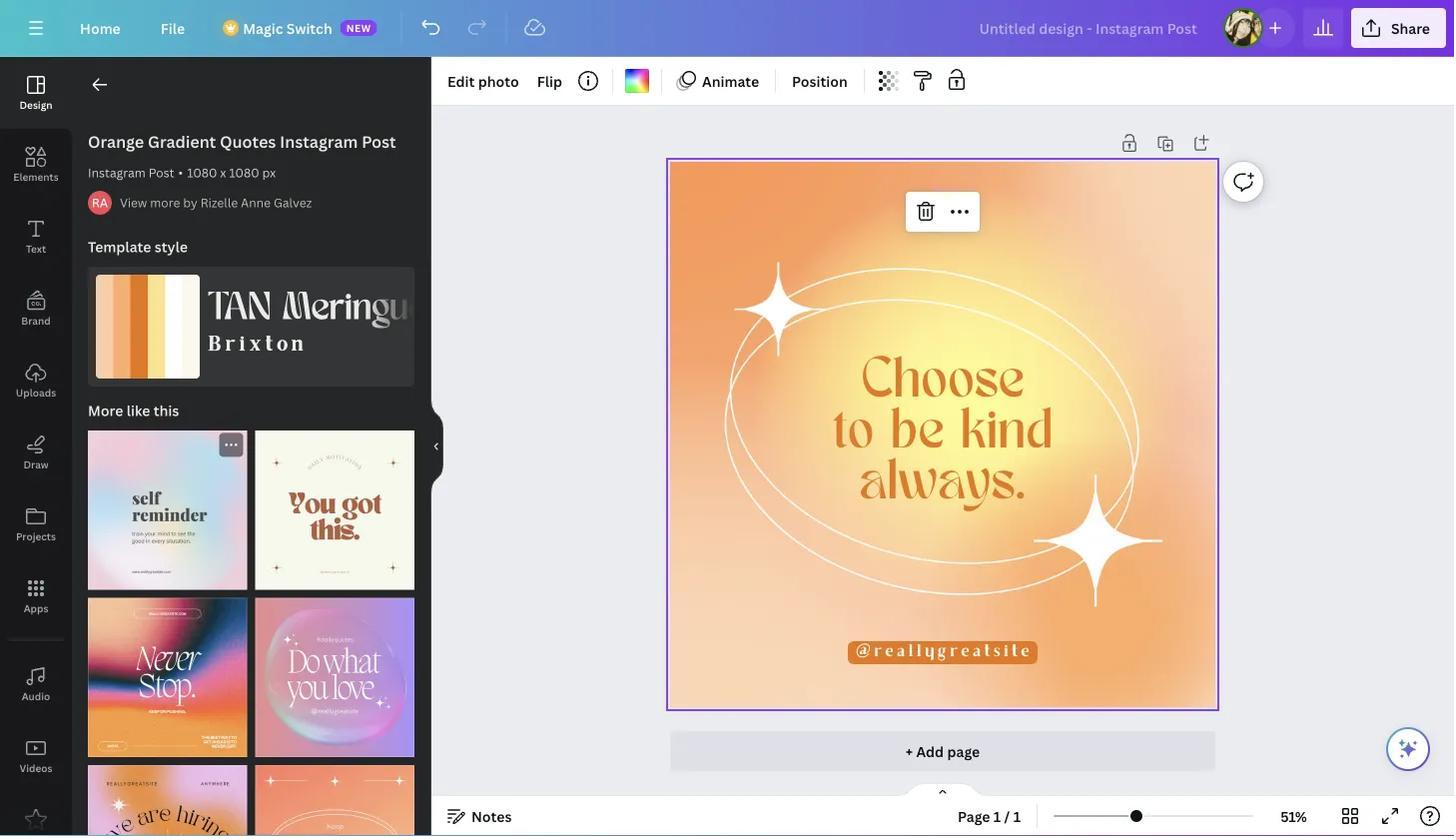 Task type: vqa. For each thing, say whether or not it's contained in the screenshot.
&
no



Task type: locate. For each thing, give the bounding box(es) containing it.
1 vertical spatial instagram
[[88, 164, 146, 181]]

file button
[[145, 8, 201, 48]]

uploads button
[[0, 345, 72, 417]]

gradient minimalist aesthetic self reminder instagram post image
[[88, 431, 247, 590]]

0 horizontal spatial 1
[[994, 807, 1001, 826]]

1080 x 1080 px
[[187, 164, 276, 181]]

to
[[834, 407, 875, 462]]

design button
[[0, 57, 72, 129]]

tan
[[208, 290, 271, 328]]

photo
[[478, 71, 519, 90]]

post
[[362, 131, 396, 152], [149, 164, 174, 181]]

1 right /
[[1014, 807, 1021, 826]]

1 horizontal spatial 1080
[[229, 164, 259, 181]]

more
[[88, 401, 123, 420]]

brown retro daily motivation instagram post image
[[255, 431, 415, 590]]

purple and pink gradient quote instagram post group
[[255, 586, 415, 757]]

1080
[[187, 164, 217, 181], [229, 164, 259, 181]]

main menu bar
[[0, 0, 1455, 57]]

brown retro daily motivation instagram post group
[[255, 419, 415, 590]]

no color image
[[625, 69, 649, 93]]

1
[[994, 807, 1001, 826], [1014, 807, 1021, 826]]

draw
[[23, 458, 49, 471]]

instagram
[[280, 131, 358, 152], [88, 164, 146, 181]]

1 horizontal spatial 1
[[1014, 807, 1021, 826]]

view more by rizelle anne galvez
[[120, 194, 312, 211]]

x
[[220, 164, 226, 181]]

galvez
[[274, 194, 312, 211]]

/
[[1005, 807, 1010, 826]]

design
[[19, 98, 53, 111]]

side panel tab list
[[0, 57, 72, 836]]

+ add page button
[[670, 731, 1216, 771]]

1 1080 from the left
[[187, 164, 217, 181]]

0 horizontal spatial 1080
[[187, 164, 217, 181]]

notes button
[[440, 800, 520, 832]]

uploads
[[16, 386, 56, 399]]

orange gradient modern quote instagram post group
[[255, 753, 415, 836]]

audio button
[[0, 648, 72, 720]]

choose to be kind always.
[[834, 356, 1053, 513]]

hide image
[[431, 399, 444, 495]]

page 1 / 1
[[958, 807, 1021, 826]]

style
[[155, 237, 188, 256]]

1 left /
[[994, 807, 1001, 826]]

instagram post
[[88, 164, 174, 181]]

videos button
[[0, 720, 72, 792]]

brand button
[[0, 273, 72, 345]]

brand
[[21, 314, 51, 327]]

home
[[80, 18, 121, 37]]

page
[[958, 807, 991, 826]]

audio
[[22, 689, 50, 703]]

elements button
[[0, 129, 72, 201]]

rizelle anne galvez image
[[88, 191, 112, 215]]

1 horizontal spatial post
[[362, 131, 396, 152]]

Design title text field
[[964, 8, 1216, 48]]

0 vertical spatial post
[[362, 131, 396, 152]]

videos
[[20, 761, 52, 775]]

tan meringue brixton
[[208, 290, 427, 356]]

position
[[792, 71, 848, 90]]

orange and pink gradient modern and cool instagram post image
[[88, 765, 247, 836]]

1080 left x
[[187, 164, 217, 181]]

0 horizontal spatial post
[[149, 164, 174, 181]]

instagram up "galvez"
[[280, 131, 358, 152]]

1 1 from the left
[[994, 807, 1001, 826]]

like
[[127, 401, 150, 420]]

share
[[1392, 18, 1431, 37]]

flip button
[[529, 65, 571, 97]]

1080 right x
[[229, 164, 259, 181]]

more
[[150, 194, 180, 211]]

be
[[891, 407, 945, 462]]

1 horizontal spatial instagram
[[280, 131, 358, 152]]

instagram down orange
[[88, 164, 146, 181]]

colorful noise gradient motivational quote instagram post image
[[88, 598, 247, 757]]



Task type: describe. For each thing, give the bounding box(es) containing it.
gradient
[[148, 131, 216, 152]]

more like this
[[88, 401, 179, 420]]

px
[[262, 164, 276, 181]]

this
[[154, 401, 179, 420]]

template style
[[88, 237, 188, 256]]

flip
[[537, 71, 563, 90]]

rizelle
[[201, 194, 238, 211]]

0 vertical spatial instagram
[[280, 131, 358, 152]]

canva assistant image
[[1397, 737, 1421, 761]]

page
[[948, 742, 980, 761]]

projects
[[16, 530, 56, 543]]

edit
[[448, 71, 475, 90]]

position button
[[784, 65, 856, 97]]

elements
[[13, 170, 59, 183]]

anne
[[241, 194, 271, 211]]

orange and pink gradient modern and cool instagram post group
[[88, 753, 247, 836]]

0 horizontal spatial instagram
[[88, 164, 146, 181]]

text button
[[0, 201, 72, 273]]

magic
[[243, 18, 283, 37]]

switch
[[287, 18, 332, 37]]

notes
[[472, 807, 512, 826]]

draw button
[[0, 417, 72, 489]]

add
[[917, 742, 944, 761]]

colorful noise gradient motivational quote instagram post group
[[88, 586, 247, 757]]

kind
[[961, 407, 1053, 462]]

animate
[[702, 71, 759, 90]]

purple and pink gradient quote instagram post image
[[255, 598, 415, 757]]

gradient minimalist aesthetic self reminder instagram post group
[[88, 420, 247, 590]]

brixton
[[208, 335, 308, 356]]

meringue
[[283, 290, 427, 328]]

share button
[[1352, 8, 1447, 48]]

home link
[[64, 8, 137, 48]]

choose
[[862, 356, 1025, 411]]

magic switch
[[243, 18, 332, 37]]

animate button
[[670, 65, 767, 97]]

new
[[346, 21, 371, 34]]

apps
[[24, 601, 48, 615]]

edit photo button
[[440, 65, 527, 97]]

view more by rizelle anne galvez button
[[120, 193, 312, 213]]

orange gradient quotes instagram post
[[88, 131, 396, 152]]

quotes
[[220, 131, 276, 152]]

orange
[[88, 131, 144, 152]]

edit photo
[[448, 71, 519, 90]]

view
[[120, 194, 147, 211]]

+
[[906, 742, 913, 761]]

51%
[[1281, 807, 1308, 826]]

show pages image
[[895, 782, 991, 798]]

2 1 from the left
[[1014, 807, 1021, 826]]

rizelle anne galvez element
[[88, 191, 112, 215]]

by
[[183, 194, 198, 211]]

apps button
[[0, 561, 72, 632]]

text
[[26, 242, 46, 255]]

51% button
[[1262, 800, 1327, 832]]

file
[[161, 18, 185, 37]]

aesthetic geometric minimalist line image
[[723, 262, 1163, 607]]

+ add page
[[906, 742, 980, 761]]

2 1080 from the left
[[229, 164, 259, 181]]

always.
[[860, 458, 1026, 513]]

projects button
[[0, 489, 72, 561]]

template
[[88, 237, 151, 256]]

@reallygreatsite
[[857, 645, 1033, 661]]

1 vertical spatial post
[[149, 164, 174, 181]]

orange gradient modern quote instagram post image
[[255, 765, 415, 836]]



